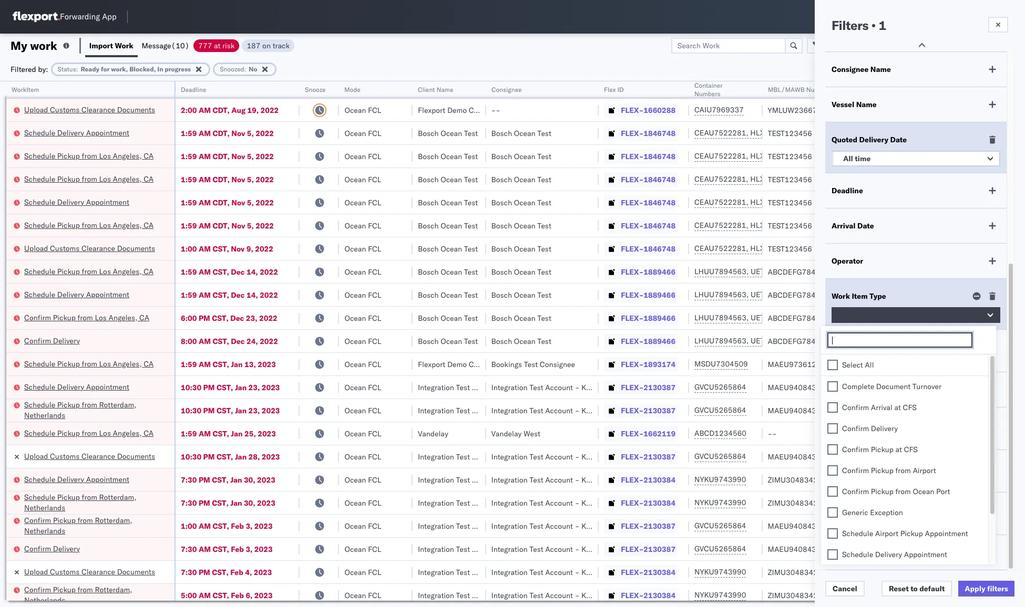 Task type: vqa. For each thing, say whether or not it's contained in the screenshot.
'Savant'
yes



Task type: locate. For each thing, give the bounding box(es) containing it.
ca for first schedule pickup from los angeles, ca button from the top of the page
[[144, 151, 154, 161]]

9 lagerfeld from the top
[[597, 591, 628, 601]]

flex-1660288 button
[[604, 103, 678, 118], [604, 103, 678, 118]]

clearance inside ready for customs clearance
[[832, 350, 868, 360]]

exception down confirm pickup from ocean port
[[870, 509, 903, 518]]

6 ocean fcl from the top
[[345, 221, 381, 231]]

1889466 for schedule delivery appointment
[[644, 291, 676, 300]]

5 schedule delivery appointment button from the top
[[24, 475, 129, 486]]

gvcu5265864 for confirm delivery
[[695, 545, 747, 554]]

7:30 up '5:00'
[[181, 568, 197, 578]]

15 fcl from the top
[[368, 429, 381, 439]]

0 vertical spatial deadline
[[181, 86, 206, 94]]

11 resize handle column header from the left
[[999, 82, 1011, 608]]

import down 'confirm pickup at cfs'
[[863, 463, 887, 473]]

1 vertical spatial demo
[[448, 360, 467, 369]]

5 2130387 from the top
[[644, 545, 676, 555]]

18 ocean fcl from the top
[[345, 499, 381, 508]]

: up 'workitem' button
[[76, 65, 78, 73]]

0 vertical spatial work
[[115, 41, 133, 50]]

nov
[[232, 129, 245, 138], [232, 152, 245, 161], [232, 175, 245, 184], [232, 198, 245, 207], [232, 221, 245, 231], [231, 244, 245, 254]]

cst, up 1:59 am cst, jan 25, 2023
[[217, 406, 233, 416]]

1 vertical spatial all
[[865, 361, 874, 370]]

1 cdt, from the top
[[213, 105, 230, 115]]

10:30 up 1:59 am cst, jan 25, 2023
[[181, 406, 201, 416]]

1 vertical spatial 1:59 am cst, dec 14, 2022
[[181, 291, 278, 300]]

1 vertical spatial status
[[845, 549, 868, 558]]

2130384 for schedule delivery appointment
[[644, 476, 676, 485]]

1 vertical spatial exception
[[870, 509, 903, 518]]

5 test123456 from the top
[[768, 221, 812, 231]]

-- right abcd1234560
[[768, 429, 777, 439]]

schedule pickup from los angeles, ca link
[[24, 151, 154, 161], [24, 174, 154, 184], [24, 220, 154, 231], [24, 266, 154, 277], [24, 359, 154, 369], [24, 428, 154, 439]]

0 vertical spatial demo
[[448, 105, 467, 115]]

cst, left 9,
[[213, 244, 229, 254]]

dec down 1:00 am cst, nov 9, 2022 at the left of page
[[231, 267, 245, 277]]

omkar savant
[[909, 175, 956, 184], [909, 314, 956, 323]]

angeles, for confirm pickup from los angeles, ca link
[[109, 313, 138, 323]]

flex-2130384 for schedule pickup from rotterdam, netherlands
[[621, 499, 676, 508]]

0 vertical spatial --
[[491, 105, 501, 115]]

2023 right 28,
[[262, 453, 280, 462]]

1:59 am cdt, nov 5, 2022 for 1st schedule pickup from los angeles, ca link
[[181, 152, 274, 161]]

3 lagerfeld from the top
[[597, 453, 628, 462]]

flex-1893174 button
[[604, 357, 678, 372], [604, 357, 678, 372]]

filters
[[988, 585, 1009, 594]]

import work button
[[85, 34, 138, 57]]

7:30 am cst, feb 3, 2023
[[181, 545, 273, 555]]

0 vertical spatial 1:59 am cst, dec 14, 2022
[[181, 267, 278, 277]]

9 flex- from the top
[[621, 291, 644, 300]]

cfs down jaehyung
[[903, 403, 917, 413]]

airport up confirm pickup from ocean port
[[913, 466, 937, 476]]

lhuu7894563, uetu5238478
[[695, 267, 802, 277], [695, 290, 802, 300], [695, 313, 802, 323], [695, 337, 802, 346]]

1 horizontal spatial work
[[832, 292, 850, 301]]

1 flexport demo consignee from the top
[[418, 105, 504, 115]]

1 1846748 from the top
[[644, 129, 676, 138]]

2 flex-1889466 from the top
[[621, 291, 676, 300]]

cst, down 1:00 am cst, nov 9, 2022 at the left of page
[[213, 267, 229, 277]]

2 confirm pickup from rotterdam, netherlands button from the top
[[24, 585, 161, 607]]

4 fcl from the top
[[368, 175, 381, 184]]

confirm pickup from ocean port
[[843, 488, 951, 497]]

1 horizontal spatial ready
[[832, 343, 854, 352]]

ready inside ready for customs clearance
[[832, 343, 854, 352]]

item
[[852, 292, 868, 301]]

snooze
[[305, 86, 326, 94]]

angeles, for schedule pickup from los angeles, ca link for 1:59 am cst, jan 13, 2023
[[113, 359, 142, 369]]

10:30 pm cst, jan 23, 2023 down 1:59 am cst, jan 13, 2023
[[181, 383, 280, 393]]

1 vertical spatial omkar
[[909, 314, 931, 323]]

flex-2130384 for confirm pickup from rotterdam, netherlands
[[621, 591, 676, 601]]

2 schedule pickup from los angeles, ca from the top
[[24, 174, 154, 184]]

1 7:30 from the top
[[181, 476, 197, 485]]

0 vertical spatial exception
[[832, 385, 867, 395]]

0 horizontal spatial vandelay
[[418, 429, 448, 439]]

mbl/mawb numbers
[[768, 86, 832, 94]]

schedule delivery appointment for 10:30 pm cst, jan 23, 2023
[[24, 383, 129, 392]]

5 flex- from the top
[[621, 198, 644, 207]]

0 vertical spatial jawla
[[935, 152, 953, 161]]

1 vertical spatial deadline
[[832, 186, 863, 196]]

4 integration test account - karl lagerfeld from the top
[[491, 476, 628, 485]]

snoozed
[[220, 65, 244, 73]]

exception
[[832, 385, 867, 395], [870, 509, 903, 518]]

0 vertical spatial upload customs clearance documents button
[[24, 104, 155, 116]]

1 savant from the top
[[933, 175, 956, 184]]

managed
[[863, 421, 896, 430]]

1889466
[[644, 267, 676, 277], [644, 291, 676, 300], [644, 314, 676, 323], [644, 337, 676, 346]]

3 uetu5238478 from the top
[[751, 313, 802, 323]]

flexport inside the flexport moving inbond transit
[[832, 506, 862, 515]]

flex-1846748
[[621, 129, 676, 138], [621, 152, 676, 161], [621, 175, 676, 184], [621, 198, 676, 207], [621, 221, 676, 231], [621, 244, 676, 254]]

confirm delivery button for 8:00 am cst, dec 24, 2022
[[24, 336, 80, 347]]

customs for 4th upload customs clearance documents link from the bottom
[[50, 105, 80, 114]]

feb down 1:00 am cst, feb 3, 2023
[[231, 545, 244, 555]]

cfs up confirm pickup from airport
[[904, 445, 918, 455]]

1 horizontal spatial operator
[[909, 86, 935, 94]]

0 vertical spatial 7:30 pm cst, jan 30, 2023
[[181, 476, 275, 485]]

7:30 pm cst, jan 30, 2023 down 10:30 pm cst, jan 28, 2023
[[181, 476, 275, 485]]

1 horizontal spatial numbers
[[806, 86, 832, 94]]

type up confirm arrival at cfs
[[869, 385, 885, 395]]

None text field
[[831, 337, 972, 346]]

flex-1889466 for confirm delivery
[[621, 337, 676, 346]]

14, down 9,
[[247, 267, 258, 277]]

numbers
[[806, 86, 832, 94], [695, 90, 721, 98]]

schedule delivery appointment button
[[24, 128, 129, 139], [24, 197, 129, 209], [24, 290, 129, 301], [24, 382, 129, 394], [24, 475, 129, 486]]

4 am from the top
[[199, 175, 211, 184]]

1 vertical spatial 14,
[[247, 291, 258, 300]]

1 gaurav jawla from the top
[[909, 152, 953, 161]]

3 cdt, from the top
[[213, 152, 230, 161]]

netherlands for 1:00
[[24, 527, 65, 536]]

2 vertical spatial at
[[896, 445, 902, 455]]

1 confirm delivery button from the top
[[24, 336, 80, 347]]

4 1:59 am cdt, nov 5, 2022 from the top
[[181, 198, 274, 207]]

cst, down 7:30 pm cst, feb 4, 2023
[[213, 591, 229, 601]]

7:30 down 10:30 pm cst, jan 28, 2023
[[181, 476, 197, 485]]

2023
[[258, 360, 276, 369], [262, 383, 280, 393], [262, 406, 280, 416], [258, 429, 276, 439], [262, 453, 280, 462], [257, 476, 275, 485], [257, 499, 275, 508], [254, 522, 273, 531], [254, 545, 273, 555], [254, 568, 272, 578], [254, 591, 273, 601]]

all down ready for customs clearance
[[865, 361, 874, 370]]

name right vessel
[[857, 100, 877, 109]]

7 1:59 from the top
[[181, 291, 197, 300]]

: left no
[[244, 65, 246, 73]]

upload customs clearance documents for 3rd upload customs clearance documents link from the top
[[24, 452, 155, 461]]

0 vertical spatial omkar
[[909, 175, 931, 184]]

from for schedule pickup from rotterdam, netherlands link related to 7:30
[[82, 493, 97, 503]]

2 jawla from the top
[[935, 198, 953, 207]]

4 cdt, from the top
[[213, 175, 230, 184]]

nyku9743990
[[695, 475, 746, 485], [695, 499, 746, 508], [695, 568, 746, 577], [695, 591, 746, 601]]

1 vertical spatial gaurav
[[909, 198, 933, 207]]

1 vertical spatial confirm pickup from rotterdam, netherlands link
[[24, 585, 161, 606]]

1:59 am cst, dec 14, 2022 up 6:00 pm cst, dec 23, 2022
[[181, 291, 278, 300]]

maeu9736123
[[768, 360, 821, 369]]

1 2130387 from the top
[[644, 383, 676, 393]]

4 upload customs clearance documents link from the top
[[24, 567, 155, 578]]

1 vertical spatial name
[[437, 86, 453, 94]]

client
[[418, 86, 435, 94]]

upload customs clearance documents button
[[24, 104, 155, 116], [24, 243, 155, 255]]

4 lhuu7894563, uetu5238478 from the top
[[695, 337, 802, 346]]

confirm
[[24, 313, 51, 323], [24, 336, 51, 346], [843, 403, 869, 413], [843, 424, 869, 434], [843, 445, 869, 455], [843, 466, 869, 476], [843, 488, 869, 497], [24, 516, 51, 526], [24, 545, 51, 554], [24, 586, 51, 595]]

11 am from the top
[[199, 360, 211, 369]]

confirm inside confirm pickup from los angeles, ca link
[[24, 313, 51, 323]]

import up for
[[89, 41, 113, 50]]

numbers for mbl/mawb numbers
[[806, 86, 832, 94]]

0 horizontal spatial deadline
[[181, 86, 206, 94]]

2 demo from the top
[[448, 360, 467, 369]]

1 vertical spatial upload customs clearance documents button
[[24, 243, 155, 255]]

resize handle column header for 'workitem' button
[[162, 82, 175, 608]]

0 vertical spatial confirm pickup from rotterdam, netherlands link
[[24, 516, 161, 537]]

1:00 am cst, feb 3, 2023
[[181, 522, 273, 531]]

hlxu8034992
[[806, 128, 858, 138], [806, 151, 858, 161], [806, 175, 858, 184], [806, 198, 858, 207], [806, 221, 858, 230], [806, 244, 858, 253]]

1 vertical spatial savant
[[933, 314, 956, 323]]

2 vertical spatial 10:30
[[181, 453, 201, 462]]

numbers inside container numbers
[[695, 90, 721, 98]]

feb for 5:00 am cst, feb 6, 2023
[[231, 591, 244, 601]]

clearance
[[81, 105, 115, 114], [81, 244, 115, 253], [832, 350, 868, 360], [81, 452, 115, 461], [81, 568, 115, 577]]

no
[[249, 65, 257, 73]]

0 vertical spatial schedule pickup from rotterdam, netherlands
[[24, 400, 137, 420]]

test
[[464, 129, 478, 138], [538, 129, 552, 138], [464, 152, 478, 161], [538, 152, 552, 161], [464, 175, 478, 184], [538, 175, 552, 184], [464, 198, 478, 207], [538, 198, 552, 207], [464, 221, 478, 231], [538, 221, 552, 231], [464, 244, 478, 254], [538, 244, 552, 254], [464, 267, 478, 277], [538, 267, 552, 277], [464, 291, 478, 300], [538, 291, 552, 300], [464, 314, 478, 323], [538, 314, 552, 323], [464, 337, 478, 346], [538, 337, 552, 346], [524, 360, 538, 369], [530, 383, 544, 393], [966, 383, 980, 393], [530, 406, 544, 416], [530, 453, 544, 462], [530, 476, 544, 485], [530, 499, 544, 508], [530, 522, 544, 531], [530, 545, 544, 555], [530, 568, 544, 578], [530, 591, 544, 601]]

cst, down 8:00 am cst, dec 24, 2022
[[213, 360, 229, 369]]

1 vertical spatial 7:30 pm cst, jan 30, 2023
[[181, 499, 275, 508]]

feb for 7:30 pm cst, feb 4, 2023
[[230, 568, 243, 578]]

30, down 28,
[[244, 476, 255, 485]]

0 vertical spatial name
[[871, 65, 891, 74]]

mode button
[[339, 84, 402, 94]]

3, up 4,
[[246, 545, 253, 555]]

0 horizontal spatial numbers
[[695, 90, 721, 98]]

4 netherlands from the top
[[24, 596, 65, 606]]

1
[[879, 17, 887, 33]]

0 horizontal spatial :
[[76, 65, 78, 73]]

confirm pickup from airport
[[843, 466, 937, 476]]

2130387 for confirm delivery
[[644, 545, 676, 555]]

23, up 25,
[[249, 406, 260, 416]]

1 netherlands from the top
[[24, 411, 65, 420]]

1 vertical spatial work
[[832, 292, 850, 301]]

maeu9408431 for schedule delivery appointment
[[768, 383, 821, 393]]

deadline
[[181, 86, 206, 94], [832, 186, 863, 196]]

documents for third upload customs clearance documents link from the bottom
[[117, 244, 155, 253]]

risk
[[223, 41, 235, 50]]

cst, up 8:00 am cst, dec 24, 2022
[[212, 314, 229, 323]]

1 schedule pickup from los angeles, ca link from the top
[[24, 151, 154, 161]]

30, up 1:00 am cst, feb 3, 2023
[[244, 499, 255, 508]]

rotterdam, for 10:30 pm cst, jan 23, 2023
[[99, 400, 137, 410]]

consignee inside "button"
[[491, 86, 522, 94]]

None checkbox
[[828, 403, 838, 413], [828, 424, 838, 434], [828, 466, 838, 476], [828, 508, 838, 519], [828, 550, 838, 561], [828, 403, 838, 413], [828, 424, 838, 434], [828, 466, 838, 476], [828, 508, 838, 519], [828, 550, 838, 561]]

quoted delivery date
[[832, 135, 907, 145]]

ready
[[81, 65, 99, 73], [832, 343, 854, 352]]

5 ceau7522281, from the top
[[695, 221, 749, 230]]

Search Work text field
[[671, 38, 786, 53]]

schedule pickup from los angeles, ca button
[[24, 151, 154, 162], [24, 174, 154, 185], [24, 220, 154, 232], [24, 266, 154, 278], [24, 359, 154, 371], [24, 428, 154, 440]]

1 vertical spatial 1:00
[[181, 522, 197, 531]]

3, up 7:30 am cst, feb 3, 2023
[[246, 522, 253, 531]]

0 horizontal spatial operator
[[832, 257, 864, 266]]

type
[[870, 292, 887, 301], [869, 385, 885, 395]]

2023 up 1:59 am cst, jan 25, 2023
[[262, 406, 280, 416]]

confirm pickup from los angeles, ca
[[24, 313, 149, 323]]

1 vertical spatial arrival
[[871, 403, 893, 413]]

port
[[937, 488, 951, 497]]

deadline button
[[176, 84, 289, 94]]

4 nyku9743990 from the top
[[695, 591, 746, 601]]

status right do
[[845, 549, 868, 558]]

2 1889466 from the top
[[644, 291, 676, 300]]

from for third schedule pickup from los angeles, ca link from the top
[[82, 221, 97, 230]]

gaurav
[[909, 152, 933, 161], [909, 198, 933, 207]]

lhuu7894563, uetu5238478 for confirm delivery
[[695, 337, 802, 346]]

3 integration from the top
[[491, 453, 528, 462]]

name
[[871, 65, 891, 74], [437, 86, 453, 94], [857, 100, 877, 109]]

ca for 1:59 am cdt, nov 5, 2022 schedule pickup from los angeles, ca button
[[144, 174, 154, 184]]

lhuu7894563, for confirm delivery
[[695, 337, 749, 346]]

schedule airport pickup appointment
[[843, 530, 969, 539]]

complete
[[843, 382, 875, 392]]

3 zimu3048342 from the top
[[768, 568, 818, 578]]

1 schedule pickup from rotterdam, netherlands from the top
[[24, 400, 137, 420]]

1 vertical spatial confirm delivery
[[843, 424, 898, 434]]

los inside button
[[95, 313, 107, 323]]

app
[[102, 12, 117, 22]]

4 resize handle column header from the left
[[400, 82, 413, 608]]

0 horizontal spatial ready
[[81, 65, 99, 73]]

cst, for 8:00 "confirm delivery" link
[[213, 337, 229, 346]]

1 vertical spatial 10:30
[[181, 406, 201, 416]]

0 horizontal spatial --
[[491, 105, 501, 115]]

0 vertical spatial flexport demo consignee
[[418, 105, 504, 115]]

flex
[[604, 86, 616, 94]]

karl for schedule delivery appointment 'button' related to 10:30 pm cst, jan 23, 2023
[[582, 383, 595, 393]]

schedule delivery appointment button for 1:59 am cst, dec 14, 2022
[[24, 290, 129, 301]]

23, down 13,
[[249, 383, 260, 393]]

1 10:30 from the top
[[181, 383, 201, 393]]

7:30 pm cst, jan 30, 2023 up 1:00 am cst, feb 3, 2023
[[181, 499, 275, 508]]

deadline up 2:00
[[181, 86, 206, 94]]

0 vertical spatial arrival
[[832, 221, 856, 231]]

schedule pickup from los angeles, ca for 1:59 am cst, jan 25, 2023
[[24, 429, 154, 438]]

1 : from the left
[[76, 65, 78, 73]]

jan for schedule pickup from rotterdam, netherlands 'button' corresponding to 7:30 pm cst, jan 30, 2023
[[230, 499, 242, 508]]

2 10:30 pm cst, jan 23, 2023 from the top
[[181, 406, 280, 416]]

flex-2130384 for schedule delivery appointment
[[621, 476, 676, 485]]

numbers for container numbers
[[695, 90, 721, 98]]

container
[[695, 82, 723, 89]]

jawla
[[935, 152, 953, 161], [935, 198, 953, 207]]

karl for confirm pickup from rotterdam, netherlands button related to 1:00 am cst, feb 3, 2023
[[582, 522, 595, 531]]

4 flex-1846748 from the top
[[621, 198, 676, 207]]

resize handle column header
[[162, 82, 175, 608], [287, 82, 300, 608], [327, 82, 339, 608], [400, 82, 413, 608], [474, 82, 486, 608], [587, 82, 599, 608], [677, 82, 689, 608], [750, 82, 763, 608], [891, 82, 904, 608], [965, 82, 977, 608], [999, 82, 1011, 608]]

am
[[199, 105, 211, 115], [199, 129, 211, 138], [199, 152, 211, 161], [199, 175, 211, 184], [199, 198, 211, 207], [199, 221, 211, 231], [199, 244, 211, 254], [199, 267, 211, 277], [199, 291, 211, 300], [199, 337, 211, 346], [199, 360, 211, 369], [199, 429, 211, 439], [199, 522, 211, 531], [199, 545, 211, 555], [199, 591, 211, 601]]

upload for 1st upload customs clearance documents link from the bottom
[[24, 568, 48, 577]]

14 am from the top
[[199, 545, 211, 555]]

upload customs clearance documents for 1st upload customs clearance documents link from the bottom
[[24, 568, 155, 577]]

1 horizontal spatial airport
[[913, 466, 937, 476]]

consignee button
[[486, 84, 589, 94]]

6 flex-1846748 from the top
[[621, 244, 676, 254]]

all left time
[[844, 154, 853, 164]]

confirm delivery inside list box
[[843, 424, 898, 434]]

dec left 24,
[[231, 337, 245, 346]]

account
[[546, 383, 573, 393], [546, 406, 573, 416], [546, 453, 573, 462], [546, 476, 573, 485], [546, 499, 573, 508], [546, 522, 573, 531], [546, 545, 573, 555], [546, 568, 573, 578], [546, 591, 573, 601]]

nyku9743990 for schedule delivery appointment
[[695, 475, 746, 485]]

6:00 pm cst, dec 23, 2022
[[181, 314, 278, 323]]

jan for schedule pickup from los angeles, ca button for 1:59 am cst, jan 13, 2023
[[231, 360, 243, 369]]

2 ceau7522281, hlxu6269489, hlxu8034992 from the top
[[695, 151, 858, 161]]

0 vertical spatial 10:30
[[181, 383, 201, 393]]

0 vertical spatial 3,
[[246, 522, 253, 531]]

0 vertical spatial at
[[214, 41, 221, 50]]

0 vertical spatial confirm pickup from rotterdam, netherlands
[[24, 516, 132, 536]]

0 vertical spatial gaurav jawla
[[909, 152, 953, 161]]

4 schedule pickup from los angeles, ca button from the top
[[24, 266, 154, 278]]

1 horizontal spatial date
[[891, 135, 907, 145]]

17 flex- from the top
[[621, 476, 644, 485]]

cst, down 1:59 am cst, jan 13, 2023
[[217, 383, 233, 393]]

1:59 am cst, jan 25, 2023
[[181, 429, 276, 439]]

feb left 6,
[[231, 591, 244, 601]]

1 vertical spatial 3,
[[246, 545, 253, 555]]

jan left 25,
[[231, 429, 243, 439]]

numbers down the container
[[695, 90, 721, 98]]

pm
[[199, 314, 210, 323], [203, 383, 215, 393], [203, 406, 215, 416], [203, 453, 215, 462], [199, 476, 210, 485], [199, 499, 210, 508], [199, 568, 210, 578]]

feb left 4,
[[230, 568, 243, 578]]

12 am from the top
[[199, 429, 211, 439]]

4 flex- from the top
[[621, 175, 644, 184]]

None checkbox
[[828, 360, 838, 371], [828, 382, 838, 392], [828, 445, 838, 455], [828, 487, 838, 498], [828, 529, 838, 540], [828, 360, 838, 371], [828, 382, 838, 392], [828, 445, 838, 455], [828, 487, 838, 498], [828, 529, 838, 540]]

1 vertical spatial --
[[768, 429, 777, 439]]

cst, up 6:00 pm cst, dec 23, 2022
[[213, 291, 229, 300]]

0 horizontal spatial exception
[[832, 385, 867, 395]]

lagerfeld for confirm pickup from rotterdam, netherlands link for 5:00
[[597, 591, 628, 601]]

deadline inside button
[[181, 86, 206, 94]]

dec up 6:00 pm cst, dec 23, 2022
[[231, 291, 245, 300]]

karl for schedule delivery appointment 'button' for 7:30 pm cst, jan 30, 2023
[[582, 476, 595, 485]]

message
[[142, 41, 171, 50]]

2 lagerfeld from the top
[[597, 406, 628, 416]]

0 horizontal spatial date
[[858, 221, 874, 231]]

list box
[[821, 355, 989, 608]]

2 vertical spatial name
[[857, 100, 877, 109]]

numbers up ymluw236679313 in the top of the page
[[806, 86, 832, 94]]

0 horizontal spatial airport
[[876, 530, 899, 539]]

gaurav jawla
[[909, 152, 953, 161], [909, 198, 953, 207]]

7:30 up 7:30 pm cst, feb 4, 2023
[[181, 545, 197, 555]]

demo for bookings
[[448, 360, 467, 369]]

pickup inside button
[[53, 313, 76, 323]]

schedule pickup from rotterdam, netherlands button for 7:30 pm cst, jan 30, 2023
[[24, 493, 161, 515]]

1 vertical spatial schedule pickup from rotterdam, netherlands
[[24, 493, 137, 513]]

0 vertical spatial 10:30 pm cst, jan 23, 2023
[[181, 383, 280, 393]]

6 hlxu8034992 from the top
[[806, 244, 858, 253]]

2023 right 6,
[[254, 591, 273, 601]]

3 schedule pickup from los angeles, ca link from the top
[[24, 220, 154, 231]]

25,
[[245, 429, 256, 439]]

jan down 13,
[[235, 383, 247, 393]]

transit
[[858, 513, 883, 523]]

ocean
[[345, 105, 366, 115], [345, 129, 366, 138], [441, 129, 462, 138], [514, 129, 536, 138], [345, 152, 366, 161], [441, 152, 462, 161], [514, 152, 536, 161], [345, 175, 366, 184], [441, 175, 462, 184], [514, 175, 536, 184], [345, 198, 366, 207], [441, 198, 462, 207], [514, 198, 536, 207], [345, 221, 366, 231], [441, 221, 462, 231], [514, 221, 536, 231], [345, 244, 366, 254], [441, 244, 462, 254], [514, 244, 536, 254], [345, 267, 366, 277], [441, 267, 462, 277], [514, 267, 536, 277], [345, 291, 366, 300], [441, 291, 462, 300], [514, 291, 536, 300], [345, 314, 366, 323], [441, 314, 462, 323], [514, 314, 536, 323], [345, 337, 366, 346], [441, 337, 462, 346], [514, 337, 536, 346], [345, 360, 366, 369], [345, 383, 366, 393], [345, 406, 366, 416], [345, 429, 366, 439], [345, 453, 366, 462], [345, 476, 366, 485], [913, 488, 935, 497], [345, 499, 366, 508], [345, 522, 366, 531], [345, 545, 366, 555], [345, 568, 366, 578], [345, 591, 366, 601]]

1 10:30 pm cst, jan 23, 2023 from the top
[[181, 383, 280, 393]]

1 2130384 from the top
[[644, 476, 676, 485]]

4 flex-1889466 from the top
[[621, 337, 676, 346]]

0 horizontal spatial import
[[89, 41, 113, 50]]

1:59 am cst, dec 14, 2022
[[181, 267, 278, 277], [181, 291, 278, 300]]

1893174
[[644, 360, 676, 369]]

0 vertical spatial schedule pickup from rotterdam, netherlands button
[[24, 400, 161, 422]]

1 horizontal spatial all
[[865, 361, 874, 370]]

1 vertical spatial confirm pickup from rotterdam, netherlands
[[24, 586, 132, 606]]

1 lhuu7894563, from the top
[[695, 267, 749, 277]]

0 vertical spatial cfs
[[903, 403, 917, 413]]

1 vertical spatial confirm delivery link
[[24, 544, 80, 555]]

angeles, for schedule pickup from los angeles, ca link for 1:59 am cst, jan 25, 2023
[[113, 429, 142, 438]]

lagerfeld
[[597, 383, 628, 393], [597, 406, 628, 416], [597, 453, 628, 462], [597, 476, 628, 485], [597, 499, 628, 508], [597, 522, 628, 531], [597, 545, 628, 555], [597, 568, 628, 578], [597, 591, 628, 601]]

2 lhuu7894563, from the top
[[695, 290, 749, 300]]

1 vertical spatial airport
[[876, 530, 899, 539]]

angeles, for schedule pickup from los angeles, ca link related to 1:59 am cdt, nov 5, 2022
[[113, 174, 142, 184]]

angeles, inside button
[[109, 313, 138, 323]]

0 vertical spatial confirm delivery button
[[24, 336, 80, 347]]

1 vertical spatial schedule pickup from rotterdam, netherlands link
[[24, 493, 161, 514]]

1 hlxu6269489, from the top
[[751, 128, 804, 138]]

2 vertical spatial confirm delivery
[[24, 545, 80, 554]]

1 vertical spatial omkar savant
[[909, 314, 956, 323]]

6 1846748 from the top
[[644, 244, 676, 254]]

23, up 24,
[[246, 314, 257, 323]]

0 vertical spatial airport
[[913, 466, 937, 476]]

airport down transit
[[876, 530, 899, 539]]

0 vertical spatial omkar savant
[[909, 175, 956, 184]]

cst, up 7:30 am cst, feb 3, 2023
[[213, 522, 229, 531]]

1 nyku9743990 from the top
[[695, 475, 746, 485]]

jan left 13,
[[231, 360, 243, 369]]

uetu5238478 for confirm delivery
[[751, 337, 802, 346]]

clearance for 3rd upload customs clearance documents link from the top
[[81, 452, 115, 461]]

pickup
[[57, 151, 80, 161], [57, 174, 80, 184], [57, 221, 80, 230], [57, 267, 80, 276], [53, 313, 76, 323], [57, 359, 80, 369], [57, 400, 80, 410], [57, 429, 80, 438], [871, 445, 894, 455], [871, 466, 894, 476], [871, 488, 894, 497], [57, 493, 80, 503], [53, 516, 76, 526], [901, 530, 923, 539], [53, 586, 76, 595]]

2022
[[261, 105, 279, 115], [256, 129, 274, 138], [256, 152, 274, 161], [256, 175, 274, 184], [256, 198, 274, 207], [256, 221, 274, 231], [255, 244, 273, 254], [260, 267, 278, 277], [260, 291, 278, 300], [259, 314, 278, 323], [260, 337, 278, 346]]

name inside client name button
[[437, 86, 453, 94]]

deadline down all time
[[832, 186, 863, 196]]

import inside flexport import customs
[[863, 463, 887, 473]]

10 flex- from the top
[[621, 314, 644, 323]]

lagerfeld for schedule delivery appointment link related to 10:30 pm cst, jan 23, 2023
[[597, 383, 628, 393]]

1 horizontal spatial import
[[863, 463, 887, 473]]

0 vertical spatial schedule pickup from rotterdam, netherlands link
[[24, 400, 161, 421]]

28,
[[249, 453, 260, 462]]

hlxu6269489,
[[751, 128, 804, 138], [751, 151, 804, 161], [751, 175, 804, 184], [751, 198, 804, 207], [751, 221, 804, 230], [751, 244, 804, 253]]

type right item
[[870, 292, 887, 301]]

confirm pickup from rotterdam, netherlands button for 1:00 am cst, feb 3, 2023
[[24, 516, 161, 538]]

feb up 7:30 am cst, feb 3, 2023
[[231, 522, 244, 531]]

schedule delivery appointment button for 1:59 am cdt, nov 5, 2022
[[24, 197, 129, 209]]

0 vertical spatial confirm delivery link
[[24, 336, 80, 346]]

9 fcl from the top
[[368, 291, 381, 300]]

2 2130384 from the top
[[644, 499, 676, 508]]

airport
[[913, 466, 937, 476], [876, 530, 899, 539]]

customs for third upload customs clearance documents link from the bottom
[[50, 244, 80, 253]]

1 vertical spatial confirm delivery button
[[24, 544, 80, 556]]

2 confirm pickup from rotterdam, netherlands link from the top
[[24, 585, 161, 606]]

ca for third schedule pickup from los angeles, ca button from the top
[[144, 221, 154, 230]]

0 vertical spatial confirm delivery
[[24, 336, 80, 346]]

pm right 6:00
[[199, 314, 210, 323]]

3 integration test account - karl lagerfeld from the top
[[491, 453, 628, 462]]

dec
[[231, 267, 245, 277], [231, 291, 245, 300], [230, 314, 244, 323], [231, 337, 245, 346]]

ready for customs clearance
[[832, 343, 900, 360]]

10:30 pm cst, jan 23, 2023 up 1:59 am cst, jan 25, 2023
[[181, 406, 280, 416]]

1 vertical spatial confirm pickup from rotterdam, netherlands button
[[24, 585, 161, 607]]

cst, up 7:30 pm cst, feb 4, 2023
[[213, 545, 229, 555]]

2 : from the left
[[244, 65, 246, 73]]

1:59 am cdt, nov 5, 2022 for third schedule pickup from los angeles, ca link from the top
[[181, 221, 274, 231]]

cst, for confirm pickup from rotterdam, netherlands link for 5:00
[[213, 591, 229, 601]]

angeles,
[[113, 151, 142, 161], [113, 174, 142, 184], [113, 221, 142, 230], [113, 267, 142, 276], [109, 313, 138, 323], [113, 359, 142, 369], [113, 429, 142, 438]]

netherlands for 7:30
[[24, 504, 65, 513]]

1 vertical spatial gaurav jawla
[[909, 198, 953, 207]]

0 vertical spatial all
[[844, 154, 853, 164]]

exception down select
[[832, 385, 867, 395]]

schedule delivery appointment for 1:59 am cdt, nov 5, 2022
[[24, 197, 129, 207]]

work up 'status : ready for work, blocked, in progress'
[[115, 41, 133, 50]]

lhuu7894563,
[[695, 267, 749, 277], [695, 290, 749, 300], [695, 313, 749, 323], [695, 337, 749, 346]]

7:30 for schedule pickup from rotterdam, netherlands
[[181, 499, 197, 508]]

at down document
[[895, 403, 901, 413]]

cst, down 10:30 pm cst, jan 28, 2023
[[212, 476, 229, 485]]

nyku9743990 for confirm pickup from rotterdam, netherlands
[[695, 591, 746, 601]]

confirm pickup from rotterdam, netherlands for 1:00 am cst, feb 3, 2023
[[24, 516, 132, 536]]

0 horizontal spatial arrival
[[832, 221, 856, 231]]

3 upload customs clearance documents from the top
[[24, 452, 155, 461]]

2023 down 28,
[[257, 476, 275, 485]]

1 vertical spatial flexport demo consignee
[[418, 360, 504, 369]]

name up vessel name
[[871, 65, 891, 74]]

2023 up 7:30 am cst, feb 3, 2023
[[254, 522, 273, 531]]

arrival date
[[832, 221, 874, 231]]

14,
[[247, 267, 258, 277], [247, 291, 258, 300]]

13 ocean fcl from the top
[[345, 383, 381, 393]]

6 test123456 from the top
[[768, 244, 812, 254]]

3 nyku9743990 from the top
[[695, 568, 746, 577]]

pm down 7:30 am cst, feb 3, 2023
[[199, 568, 210, 578]]

work left item
[[832, 292, 850, 301]]

1 horizontal spatial deadline
[[832, 186, 863, 196]]

demo down client name button on the left of page
[[448, 105, 467, 115]]

0 vertical spatial 14,
[[247, 267, 258, 277]]

los for schedule pickup from los angeles, ca link related to 1:59 am cst, dec 14, 2022
[[99, 267, 111, 276]]

4 hlxu8034992 from the top
[[806, 198, 858, 207]]

4 uetu5238478 from the top
[[751, 337, 802, 346]]

jan for schedule delivery appointment 'button' for 7:30 pm cst, jan 30, 2023
[[230, 476, 242, 485]]

cst, up 10:30 pm cst, jan 28, 2023
[[213, 429, 229, 439]]

omkar
[[909, 175, 931, 184], [909, 314, 931, 323]]

1 confirm pickup from rotterdam, netherlands button from the top
[[24, 516, 161, 538]]

confirm delivery link
[[24, 336, 80, 346], [24, 544, 80, 555]]

7 fcl from the top
[[368, 244, 381, 254]]

1846748
[[644, 129, 676, 138], [644, 152, 676, 161], [644, 175, 676, 184], [644, 198, 676, 207], [644, 221, 676, 231], [644, 244, 676, 254]]

1:00 for 1:00 am cst, nov 9, 2022
[[181, 244, 197, 254]]

1 vertical spatial 30,
[[244, 499, 255, 508]]

6 fcl from the top
[[368, 221, 381, 231]]

10:30 for schedule pickup from rotterdam, netherlands
[[181, 406, 201, 416]]

flex-1660288
[[621, 105, 676, 115]]

flex-1662119 button
[[604, 427, 678, 442], [604, 427, 678, 442]]

jan up 1:00 am cst, feb 3, 2023
[[230, 499, 242, 508]]

10:30 down 1:59 am cst, jan 13, 2023
[[181, 383, 201, 393]]

14, for schedule pickup from los angeles, ca
[[247, 267, 258, 277]]

confirm pickup from rotterdam, netherlands link for 1:00
[[24, 516, 161, 537]]

1:59 am cst, dec 14, 2022 down 1:00 am cst, nov 9, 2022 at the left of page
[[181, 267, 278, 277]]

0 vertical spatial 1:00
[[181, 244, 197, 254]]

flex-2130387 for confirm delivery
[[621, 545, 676, 555]]

1 horizontal spatial status
[[845, 549, 868, 558]]

cst, up 1:00 am cst, feb 3, 2023
[[212, 499, 229, 508]]

-- down consignee "button"
[[491, 105, 501, 115]]

at left risk
[[214, 41, 221, 50]]

schedule delivery appointment link for 1:59 am cdt, nov 5, 2022
[[24, 197, 129, 207]]

clearance for 4th upload customs clearance documents link from the bottom
[[81, 105, 115, 114]]

track
[[273, 41, 290, 50]]

pm down 10:30 pm cst, jan 28, 2023
[[199, 476, 210, 485]]

nyku9743990 for schedule pickup from rotterdam, netherlands
[[695, 499, 746, 508]]

name right client
[[437, 86, 453, 94]]

2 omkar savant from the top
[[909, 314, 956, 323]]

10:30 pm cst, jan 23, 2023 for schedule delivery appointment
[[181, 383, 280, 393]]

jan up 25,
[[235, 406, 247, 416]]

0 vertical spatial confirm pickup from rotterdam, netherlands button
[[24, 516, 161, 538]]

7:30 up 1:00 am cst, feb 3, 2023
[[181, 499, 197, 508]]

1 vertical spatial cfs
[[904, 445, 918, 455]]

14, up 6:00 pm cst, dec 23, 2022
[[247, 291, 258, 300]]

documents for 1st upload customs clearance documents link from the bottom
[[117, 568, 155, 577]]

demo left bookings
[[448, 360, 467, 369]]

mbl/mawb
[[768, 86, 805, 94]]

10:30 down 1:59 am cst, jan 25, 2023
[[181, 453, 201, 462]]

2023 right 25,
[[258, 429, 276, 439]]

cst, for "confirm delivery" link related to 7:30
[[213, 545, 229, 555]]

6 ceau7522281, hlxu6269489, hlxu8034992 from the top
[[695, 244, 858, 253]]

work
[[115, 41, 133, 50], [832, 292, 850, 301]]

1 horizontal spatial :
[[244, 65, 246, 73]]

schedule pickup from rotterdam, netherlands link
[[24, 400, 161, 421], [24, 493, 161, 514]]

1889466 for schedule pickup from los angeles, ca
[[644, 267, 676, 277]]

3 1:59 am cdt, nov 5, 2022 from the top
[[181, 175, 274, 184]]

resize handle column header for consignee "button"
[[587, 82, 599, 608]]

0 horizontal spatial work
[[115, 41, 133, 50]]

at up confirm pickup from airport
[[896, 445, 902, 455]]

1:59 am cst, dec 14, 2022 for schedule delivery appointment
[[181, 291, 278, 300]]

1 flex- from the top
[[621, 105, 644, 115]]

0 vertical spatial 30,
[[244, 476, 255, 485]]

8 account from the top
[[546, 568, 573, 578]]

flex-2130384
[[621, 476, 676, 485], [621, 499, 676, 508], [621, 568, 676, 578], [621, 591, 676, 601]]

2023 up 1:00 am cst, feb 3, 2023
[[257, 499, 275, 508]]

karl for schedule pickup from rotterdam, netherlands 'button' corresponding to 10:30 pm cst, jan 23, 2023
[[582, 406, 595, 416]]



Task type: describe. For each thing, give the bounding box(es) containing it.
19 fcl from the top
[[368, 522, 381, 531]]

7 am from the top
[[199, 244, 211, 254]]

bookings test consignee
[[491, 360, 575, 369]]

forwarding app
[[60, 12, 117, 22]]

in
[[157, 65, 163, 73]]

at for confirm pickup at cfs
[[896, 445, 902, 455]]

karl for schedule pickup from rotterdam, netherlands 'button' corresponding to 7:30 pm cst, jan 30, 2023
[[582, 499, 595, 508]]

5 integration test account - karl lagerfeld from the top
[[491, 499, 628, 508]]

1:00 am cst, nov 9, 2022
[[181, 244, 273, 254]]

batch action button
[[950, 38, 1019, 53]]

los for third schedule pickup from los angeles, ca link from the top
[[99, 221, 111, 230]]

19,
[[247, 105, 259, 115]]

lagerfeld for "confirm delivery" link related to 7:30
[[597, 545, 628, 555]]

resize handle column header for client name button on the left of page
[[474, 82, 486, 608]]

resize handle column header for flex id "button" in the right of the page
[[677, 82, 689, 608]]

ca for confirm pickup from los angeles, ca button
[[139, 313, 149, 323]]

jaehyung
[[909, 383, 940, 393]]

rotterdam, for 7:30 pm cst, jan 30, 2023
[[99, 493, 137, 503]]

exception type
[[832, 385, 885, 395]]

apply filters button
[[959, 582, 1015, 597]]

vessel name
[[832, 100, 877, 109]]

caiu7969337
[[695, 105, 744, 115]]

2 upload customs clearance documents button from the top
[[24, 243, 155, 255]]

document
[[877, 382, 911, 392]]

8:00 am cst, dec 24, 2022
[[181, 337, 278, 346]]

17 ocean fcl from the top
[[345, 476, 381, 485]]

zimu3048342 for schedule delivery appointment
[[768, 476, 818, 485]]

work item type
[[832, 292, 887, 301]]

1662119
[[644, 429, 676, 439]]

from for 1st schedule pickup from los angeles, ca link
[[82, 151, 97, 161]]

6 account from the top
[[546, 522, 573, 531]]

10 ocean fcl from the top
[[345, 314, 381, 323]]

8 flex- from the top
[[621, 267, 644, 277]]

maeu9408431 for schedule pickup from rotterdam, netherlands
[[768, 406, 821, 416]]

16 flex- from the top
[[621, 453, 644, 462]]

demo for -
[[448, 105, 467, 115]]

upload for third upload customs clearance documents link from the bottom
[[24, 244, 48, 253]]

west
[[524, 429, 541, 439]]

cst, for schedule pickup from rotterdam, netherlands link for 10:30
[[217, 406, 233, 416]]

2023 down 1:59 am cst, jan 13, 2023
[[262, 383, 280, 393]]

12 ocean fcl from the top
[[345, 360, 381, 369]]

2 1846748 from the top
[[644, 152, 676, 161]]

filters • 1
[[832, 17, 887, 33]]

2023 right 13,
[[258, 360, 276, 369]]

2023 right 4,
[[254, 568, 272, 578]]

confirm pickup at cfs
[[843, 445, 918, 455]]

confirm arrival at cfs
[[843, 403, 917, 413]]

karl for confirm pickup from rotterdam, netherlands button corresponding to 5:00 am cst, feb 6, 2023
[[582, 591, 595, 601]]

1 integration test account - karl lagerfeld from the top
[[491, 383, 628, 393]]

1 ceau7522281, from the top
[[695, 128, 749, 138]]

name for consignee name
[[871, 65, 891, 74]]

2 hlxu8034992 from the top
[[806, 151, 858, 161]]

3 schedule pickup from los angeles, ca from the top
[[24, 221, 154, 230]]

3 ceau7522281, from the top
[[695, 175, 749, 184]]

13 fcl from the top
[[368, 383, 381, 393]]

2 hlxu6269489, from the top
[[751, 151, 804, 161]]

19 flex- from the top
[[621, 522, 644, 531]]

flexport. image
[[13, 12, 60, 22]]

customs inside ready for customs clearance
[[869, 343, 900, 352]]

8 lagerfeld from the top
[[597, 568, 628, 578]]

0 vertical spatial 23,
[[246, 314, 257, 323]]

rotterdam, for 5:00 am cst, feb 6, 2023
[[95, 586, 132, 595]]

flexport inside flexport managed delivery
[[832, 421, 862, 430]]

30, for schedule pickup from rotterdam, netherlands
[[244, 499, 255, 508]]

8 ocean fcl from the top
[[345, 267, 381, 277]]

vessel
[[832, 100, 855, 109]]

msdu7304509
[[695, 360, 748, 369]]

0 vertical spatial date
[[891, 135, 907, 145]]

flex-1889466 for schedule pickup from los angeles, ca
[[621, 267, 676, 277]]

4 5, from the top
[[247, 198, 254, 207]]

9 1:59 from the top
[[181, 429, 197, 439]]

forwarding
[[60, 12, 100, 22]]

flex id
[[604, 86, 624, 94]]

schedule delivery appointment for 7:30 pm cst, jan 30, 2023
[[24, 475, 129, 485]]

vandelay west
[[491, 429, 541, 439]]

pm down 1:59 am cst, jan 25, 2023
[[203, 453, 215, 462]]

jaehyung choi - test origin agent
[[909, 383, 1024, 393]]

6,
[[246, 591, 253, 601]]

gvcu5265864 for confirm pickup from rotterdam, netherlands
[[695, 522, 747, 531]]

schedule pickup from los angeles, ca for 1:59 am cst, jan 13, 2023
[[24, 359, 154, 369]]

for
[[101, 65, 110, 73]]

cancel
[[833, 585, 858, 594]]

3 flex-1846748 from the top
[[621, 175, 676, 184]]

4 1:59 from the top
[[181, 198, 197, 207]]

cdt, for 1st upload customs clearance documents button from the top
[[213, 105, 230, 115]]

confirm delivery link for 8:00
[[24, 336, 80, 346]]

client name button
[[413, 84, 476, 94]]

10 resize handle column header from the left
[[965, 82, 977, 608]]

1 upload customs clearance documents link from the top
[[24, 104, 155, 115]]

pm down 1:59 am cst, jan 13, 2023
[[203, 383, 215, 393]]

3 flex- from the top
[[621, 152, 644, 161]]

10 fcl from the top
[[368, 314, 381, 323]]

upload for 3rd upload customs clearance documents link from the top
[[24, 452, 48, 461]]

all inside button
[[844, 154, 853, 164]]

schedule pickup from los angeles, ca for 1:59 am cdt, nov 5, 2022
[[24, 174, 154, 184]]

3 hlxu8034992 from the top
[[806, 175, 858, 184]]

my work
[[11, 38, 57, 53]]

omkar for ceau7522281, hlxu6269489, hlxu8034992
[[909, 175, 931, 184]]

3 schedule pickup from los angeles, ca button from the top
[[24, 220, 154, 232]]

batch action
[[966, 41, 1012, 50]]

work,
[[111, 65, 128, 73]]

1 schedule delivery appointment link from the top
[[24, 128, 129, 138]]

cst, down 7:30 am cst, feb 3, 2023
[[212, 568, 229, 578]]

23, for schedule pickup from rotterdam, netherlands
[[249, 406, 260, 416]]

schedule pickup from los angeles, ca button for 1:59 am cdt, nov 5, 2022
[[24, 174, 154, 185]]

los for 1st schedule pickup from los angeles, ca link
[[99, 151, 111, 161]]

import inside button
[[89, 41, 113, 50]]

uetu5238478 for schedule delivery appointment
[[751, 290, 802, 300]]

upload customs clearance documents for third upload customs clearance documents link from the bottom
[[24, 244, 155, 253]]

Search Shipments (/) text field
[[824, 9, 926, 25]]

2 flex-1846748 from the top
[[621, 152, 676, 161]]

flex-2130387 for schedule pickup from rotterdam, netherlands
[[621, 406, 676, 416]]

angeles, for third schedule pickup from los angeles, ca link from the top
[[113, 221, 142, 230]]

select all
[[843, 361, 874, 370]]

progress
[[165, 65, 191, 73]]

flexport inside flexport import customs
[[832, 463, 862, 473]]

flexport demo consignee for --
[[418, 105, 504, 115]]

feb for 1:00 am cst, feb 3, 2023
[[231, 522, 244, 531]]

schedule pickup from los angeles, ca button for 1:59 am cst, dec 14, 2022
[[24, 266, 154, 278]]

inbond
[[832, 513, 857, 523]]

client name
[[418, 86, 453, 94]]

mbl/mawb numbers button
[[763, 84, 894, 94]]

7:30 for schedule delivery appointment
[[181, 476, 197, 485]]

ca for schedule pickup from los angeles, ca button associated with 1:59 am cst, dec 14, 2022
[[144, 267, 154, 276]]

16 fcl from the top
[[368, 453, 381, 462]]

8:00
[[181, 337, 197, 346]]

7:30 pm cst, jan 30, 2023 for schedule delivery appointment
[[181, 476, 275, 485]]

select
[[843, 361, 863, 370]]

schedule pickup from los angeles, ca link for 1:59 am cst, jan 13, 2023
[[24, 359, 154, 369]]

1:00 for 1:00 am cst, feb 3, 2023
[[181, 522, 197, 531]]

1 jawla from the top
[[935, 152, 953, 161]]

5, for first schedule pickup from los angeles, ca button from the top of the page
[[247, 152, 254, 161]]

2130387 for schedule delivery appointment
[[644, 383, 676, 393]]

quoted
[[832, 135, 858, 145]]

delivery inside flexport managed delivery
[[832, 428, 861, 438]]

1 ocean fcl from the top
[[345, 105, 381, 115]]

8 fcl from the top
[[368, 267, 381, 277]]

default
[[920, 585, 945, 594]]

resize handle column header for deadline button
[[287, 82, 300, 608]]

3 account from the top
[[546, 453, 573, 462]]

to
[[911, 585, 918, 594]]

cfs for confirm pickup at cfs
[[904, 445, 918, 455]]

9 integration from the top
[[491, 591, 528, 601]]

8 integration from the top
[[491, 568, 528, 578]]

3 flex-2130387 from the top
[[621, 453, 676, 462]]

21 fcl from the top
[[368, 568, 381, 578]]

action
[[989, 41, 1012, 50]]

14 ocean fcl from the top
[[345, 406, 381, 416]]

1 fcl from the top
[[368, 105, 381, 115]]

schedule delivery appointment button for 7:30 pm cst, jan 30, 2023
[[24, 475, 129, 486]]

uetu5238478 for schedule pickup from los angeles, ca
[[751, 267, 802, 277]]

2 integration test account - karl lagerfeld from the top
[[491, 406, 628, 416]]

1 integration from the top
[[491, 383, 528, 393]]

20 ocean fcl from the top
[[345, 545, 381, 555]]

container numbers button
[[689, 79, 752, 98]]

2023 down 1:00 am cst, feb 3, 2023
[[254, 545, 273, 555]]

1 test123456 from the top
[[768, 129, 812, 138]]

2:00 am cdt, aug 19, 2022
[[181, 105, 279, 115]]

filters
[[832, 17, 869, 33]]

documents for 4th upload customs clearance documents link from the bottom
[[117, 105, 155, 114]]

5 ceau7522281, hlxu6269489, hlxu8034992 from the top
[[695, 221, 858, 230]]

choi
[[942, 383, 958, 393]]

6 integration from the top
[[491, 522, 528, 531]]

5:00 am cst, feb 6, 2023
[[181, 591, 273, 601]]

9 ocean fcl from the top
[[345, 291, 381, 300]]

jan for schedule pickup from rotterdam, netherlands 'button' corresponding to 10:30 pm cst, jan 23, 2023
[[235, 406, 247, 416]]

blocked,
[[129, 65, 156, 73]]

12 fcl from the top
[[368, 360, 381, 369]]

5 fcl from the top
[[368, 198, 381, 207]]

cst, for 7:30 pm cst, jan 30, 2023 schedule delivery appointment link
[[212, 476, 229, 485]]

flex-1893174
[[621, 360, 676, 369]]

jan left 28,
[[235, 453, 247, 462]]

3 resize handle column header from the left
[[327, 82, 339, 608]]

6:00
[[181, 314, 197, 323]]

2 fcl from the top
[[368, 129, 381, 138]]

5 ocean fcl from the top
[[345, 198, 381, 207]]

abcdefg78456546 for schedule delivery appointment
[[768, 291, 839, 300]]

0 vertical spatial type
[[870, 292, 887, 301]]

from for confirm pickup from rotterdam, netherlands link associated with 1:00
[[78, 516, 93, 526]]

13,
[[245, 360, 256, 369]]

consignee name
[[832, 65, 891, 74]]

from for schedule pickup from rotterdam, netherlands link for 10:30
[[82, 400, 97, 410]]

20 fcl from the top
[[368, 545, 381, 555]]

work inside button
[[115, 41, 133, 50]]

8 integration test account - karl lagerfeld from the top
[[491, 568, 628, 578]]

my
[[11, 38, 27, 53]]

lhuu7894563, for schedule pickup from los angeles, ca
[[695, 267, 749, 277]]

15 flex- from the top
[[621, 429, 644, 439]]

schedule delivery appointment link for 7:30 pm cst, jan 30, 2023
[[24, 475, 129, 485]]

pm up 1:59 am cst, jan 25, 2023
[[203, 406, 215, 416]]

0 vertical spatial operator
[[909, 86, 935, 94]]

flex-1662119
[[621, 429, 676, 439]]

2 am from the top
[[199, 129, 211, 138]]

4 7:30 from the top
[[181, 568, 197, 578]]

1 horizontal spatial arrival
[[871, 403, 893, 413]]

1 vertical spatial operator
[[832, 257, 864, 266]]

mode
[[345, 86, 361, 94]]

1:59 am cst, jan 13, 2023
[[181, 360, 276, 369]]

30, for schedule delivery appointment
[[244, 476, 255, 485]]

resize handle column header for mode button
[[400, 82, 413, 608]]

3 ocean fcl from the top
[[345, 152, 381, 161]]

maeu9408431 for confirm delivery
[[768, 545, 821, 555]]

upload for 4th upload customs clearance documents link from the bottom
[[24, 105, 48, 114]]

dec up 8:00 am cst, dec 24, 2022
[[230, 314, 244, 323]]

do
[[832, 549, 843, 558]]

agent
[[1004, 383, 1024, 393]]

reset to default
[[889, 585, 945, 594]]

10:30 pm cst, jan 28, 2023
[[181, 453, 280, 462]]

pm up 1:00 am cst, feb 3, 2023
[[199, 499, 210, 508]]

2 upload customs clearance documents link from the top
[[24, 243, 155, 254]]

from for schedule pickup from los angeles, ca link for 1:59 am cst, jan 13, 2023
[[82, 359, 97, 369]]

22 ocean fcl from the top
[[345, 591, 381, 601]]

all time button
[[832, 151, 1001, 167]]

3 gvcu5265864 from the top
[[695, 452, 747, 462]]

schedule pickup from los angeles, ca link for 1:59 am cst, dec 14, 2022
[[24, 266, 154, 277]]

5, for 5th schedule delivery appointment 'button' from the bottom of the page
[[247, 129, 254, 138]]

customs inside flexport import customs
[[832, 471, 863, 480]]

0 vertical spatial ready
[[81, 65, 99, 73]]

3 1:59 from the top
[[181, 175, 197, 184]]

import work
[[89, 41, 133, 50]]

savant for ceau7522281, hlxu6269489, hlxu8034992
[[933, 175, 956, 184]]

cdt, for third schedule pickup from los angeles, ca button from the top
[[213, 221, 230, 231]]

5:00
[[181, 591, 197, 601]]

1 vertical spatial type
[[869, 385, 885, 395]]

zimu3048342 for schedule pickup from rotterdam, netherlands
[[768, 499, 818, 508]]

generic
[[843, 509, 869, 518]]

1 flex-1846748 from the top
[[621, 129, 676, 138]]

aug
[[232, 105, 246, 115]]

6 1:59 from the top
[[181, 267, 197, 277]]

1 ceau7522281, hlxu6269489, hlxu8034992 from the top
[[695, 128, 858, 138]]

los for schedule pickup from los angeles, ca link related to 1:59 am cdt, nov 5, 2022
[[99, 174, 111, 184]]

clearance for 1st upload customs clearance documents link from the bottom
[[81, 568, 115, 577]]

7 integration from the top
[[491, 545, 528, 555]]

0 vertical spatial status
[[58, 65, 76, 73]]

jan for schedule pickup from los angeles, ca button corresponding to 1:59 am cst, jan 25, 2023
[[231, 429, 243, 439]]

2 1:59 from the top
[[181, 152, 197, 161]]

savant for lhuu7894563, uetu5238478
[[933, 314, 956, 323]]

confirm delivery link for 7:30
[[24, 544, 80, 555]]

3 2130387 from the top
[[644, 453, 676, 462]]

4 ceau7522281, from the top
[[695, 198, 749, 207]]

confirm pickup from los angeles, ca link
[[24, 313, 149, 323]]

1 horizontal spatial --
[[768, 429, 777, 439]]

6 integration test account - karl lagerfeld from the top
[[491, 522, 628, 531]]

forwarding app link
[[13, 12, 117, 22]]

9,
[[247, 244, 253, 254]]

message (10)
[[142, 41, 189, 50]]

apply filters
[[965, 585, 1009, 594]]

id
[[618, 86, 624, 94]]

1 horizontal spatial exception
[[870, 509, 903, 518]]

2 ceau7522281, from the top
[[695, 151, 749, 161]]

cancel button
[[826, 582, 865, 597]]

cdt, for 5th schedule delivery appointment 'button' from the bottom of the page
[[213, 129, 230, 138]]

(10)
[[171, 41, 189, 50]]

container numbers
[[695, 82, 723, 98]]

4,
[[245, 568, 252, 578]]

name for vessel name
[[857, 100, 877, 109]]

status : ready for work, blocked, in progress
[[58, 65, 191, 73]]

2130387 for confirm pickup from rotterdam, netherlands
[[644, 522, 676, 531]]

list box containing select all
[[821, 355, 989, 608]]

cst, down 1:59 am cst, jan 25, 2023
[[217, 453, 233, 462]]

: for snoozed
[[244, 65, 246, 73]]

upload customs clearance documents for 4th upload customs clearance documents link from the bottom
[[24, 105, 155, 114]]

2:00
[[181, 105, 197, 115]]

schedule delivery appointment button for 10:30 pm cst, jan 23, 2023
[[24, 382, 129, 394]]

11 fcl from the top
[[368, 337, 381, 346]]

5 cdt, from the top
[[213, 198, 230, 207]]

7 ocean fcl from the top
[[345, 244, 381, 254]]

3 test123456 from the top
[[768, 175, 812, 184]]

customs for 3rd upload customs clearance documents link from the top
[[50, 452, 80, 461]]

187 on track
[[247, 41, 290, 50]]

6 ceau7522281, from the top
[[695, 244, 749, 253]]

3 fcl from the top
[[368, 152, 381, 161]]

7:30 pm cst, feb 4, 2023
[[181, 568, 272, 578]]

flex id button
[[599, 84, 679, 94]]

confirm delivery for bosch ocean test
[[24, 336, 80, 346]]

schedule pickup from los angeles, ca link for 1:59 am cdt, nov 5, 2022
[[24, 174, 154, 184]]

bookings
[[491, 360, 522, 369]]

abcdefg78456546 for schedule pickup from los angeles, ca
[[768, 267, 839, 277]]

18 fcl from the top
[[368, 499, 381, 508]]

batch
[[966, 41, 987, 50]]

by:
[[38, 64, 48, 74]]

3 flex-2130384 from the top
[[621, 568, 676, 578]]



